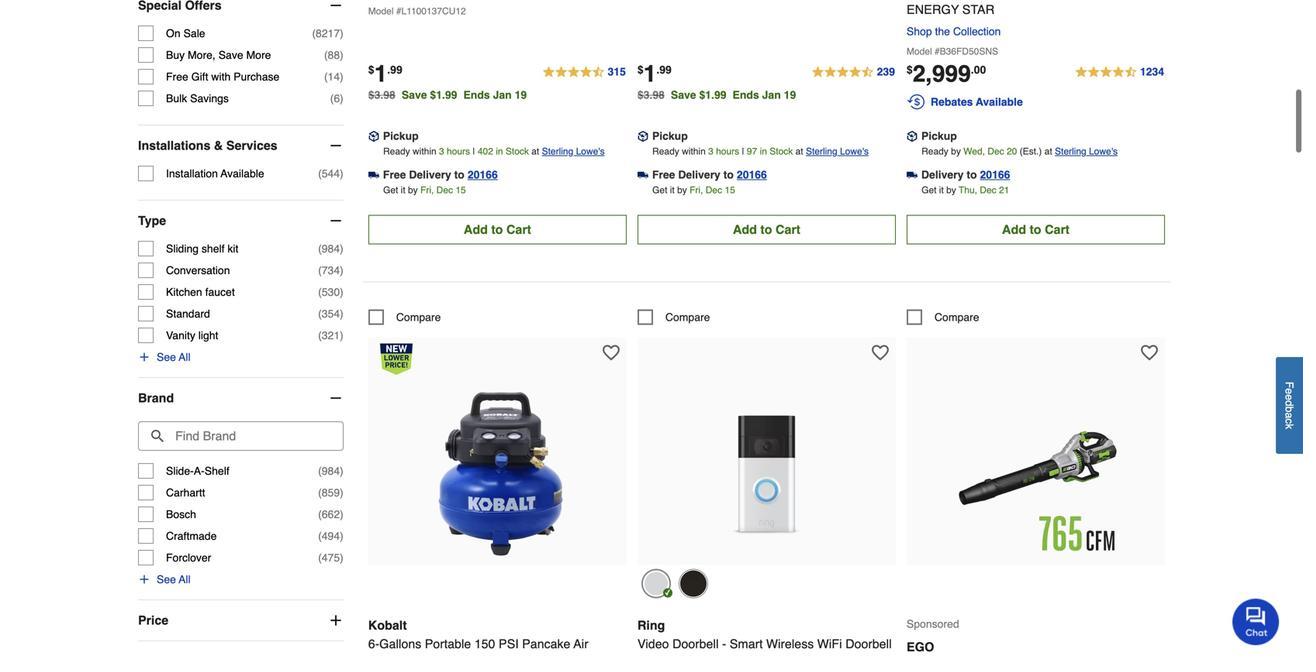 Task type: locate. For each thing, give the bounding box(es) containing it.
1 right ( 14 )
[[374, 61, 387, 87]]

see all down forclover
[[157, 574, 190, 586]]

in right 97
[[760, 146, 767, 157]]

1 horizontal spatial sterling lowe's button
[[806, 144, 869, 159]]

1 horizontal spatial $3.98
[[637, 89, 665, 101]]

3 delivery from the left
[[921, 169, 964, 181]]

ego
[[907, 641, 934, 655]]

13 ) from the top
[[340, 509, 343, 521]]

1 horizontal spatial doorbell
[[846, 638, 892, 652]]

6-
[[368, 638, 379, 652]]

it
[[401, 185, 405, 196], [670, 185, 675, 196], [939, 185, 944, 196]]

hours for 402
[[447, 146, 470, 157]]

5 ) from the top
[[340, 167, 343, 180]]

1 $1.99 from the left
[[430, 89, 457, 101]]

) up 14
[[340, 49, 343, 61]]

2 get from the left
[[652, 185, 667, 196]]

5001192329 element
[[637, 310, 710, 325]]

2 stock from the left
[[770, 146, 793, 157]]

all down vanity
[[179, 351, 190, 364]]

savings save $1.99 element up 402
[[402, 89, 533, 101]]

2 lowe's from the left
[[840, 146, 869, 157]]

1 within from the left
[[413, 146, 436, 157]]

0 horizontal spatial ends
[[463, 89, 490, 101]]

1 horizontal spatial 1
[[644, 61, 656, 87]]

compressor
[[368, 656, 436, 657]]

f e e d b a c k
[[1283, 382, 1296, 430]]

0 horizontal spatial .99
[[387, 64, 402, 76]]

more
[[246, 49, 271, 61]]

was price $3.98 element for 239
[[637, 85, 671, 101]]

10 ) from the top
[[340, 329, 343, 342]]

| for 402
[[473, 146, 475, 157]]

pickup image
[[368, 131, 379, 142], [907, 131, 918, 142]]

ends up 97
[[733, 89, 759, 101]]

ring video doorbell - smart wireless wifi doorbell camera with built-in battery, 2-way talk, night vision, satin nickel image
[[681, 389, 852, 560]]

( for craftmade
[[318, 530, 322, 543]]

3 compare from the left
[[935, 311, 979, 324]]

15 down ready within 3 hours | 97 in stock at sterling lowe's
[[725, 185, 735, 196]]

( for kitchen faucet
[[318, 286, 322, 298]]

( 984 ) up 859
[[318, 465, 343, 478]]

dec for ready by wed, dec 20 (est.) at sterling lowe's
[[980, 185, 996, 196]]

0 horizontal spatial add to cart
[[464, 223, 531, 237]]

1 horizontal spatial fri,
[[690, 185, 703, 196]]

0 vertical spatial model
[[368, 6, 394, 17]]

1 .99 from the left
[[387, 64, 402, 76]]

0 horizontal spatial 3
[[439, 146, 444, 157]]

pickup for ready within 3 hours | 402 in stock at sterling lowe's
[[383, 130, 419, 142]]

1 see all button from the top
[[138, 350, 190, 365]]

| left 97
[[742, 146, 744, 157]]

0 vertical spatial with
[[211, 70, 231, 83]]

2 was price $3.98 element from the left
[[637, 85, 671, 101]]

in inside ring video doorbell - smart wireless wifi doorbell camera with built-in battery, 2-way talk, nigh
[[739, 656, 749, 657]]

15 for 402
[[456, 185, 466, 196]]

plus image up the price
[[138, 574, 150, 586]]

add to cart
[[464, 223, 531, 237], [733, 223, 800, 237], [1002, 223, 1070, 237]]

2 horizontal spatial ready
[[922, 146, 948, 157]]

minus image inside installations & services button
[[328, 138, 343, 153]]

3 sterling from the left
[[1055, 146, 1086, 157]]

at for 402
[[531, 146, 539, 157]]

$3.98 up pickup icon
[[637, 89, 665, 101]]

$ 1 .99 right ( 14 )
[[368, 61, 402, 87]]

) up 662
[[340, 487, 343, 499]]

to
[[454, 169, 464, 181], [723, 169, 734, 181], [967, 169, 977, 181], [491, 223, 503, 237], [760, 223, 772, 237], [1030, 223, 1041, 237]]

hours left 97
[[716, 146, 739, 157]]

) up 88
[[340, 27, 343, 39]]

installations & services
[[138, 138, 277, 153]]

chat invite button image
[[1232, 599, 1280, 646]]

available down installations & services button
[[221, 167, 264, 180]]

2 see all from the top
[[157, 574, 190, 586]]

1 right 315
[[644, 61, 656, 87]]

free delivery to 20166 down 402
[[383, 169, 498, 181]]

2 4.5 stars image from the left
[[811, 63, 896, 82]]

1 delivery from the left
[[409, 169, 451, 181]]

15 down ready within 3 hours | 402 in stock at sterling lowe's
[[456, 185, 466, 196]]

2 $ from the left
[[637, 64, 644, 76]]

88
[[328, 49, 340, 61]]

model # l1100137cu12
[[368, 6, 466, 17]]

494
[[322, 530, 340, 543]]

wifi
[[817, 638, 842, 652]]

) for standard
[[340, 308, 343, 320]]

brand
[[138, 391, 174, 406]]

0 horizontal spatial 4.5 stars image
[[542, 63, 627, 82]]

( for vanity light
[[318, 329, 322, 342]]

2 actual price $1.99 element from the left
[[637, 61, 672, 87]]

0 horizontal spatial available
[[221, 167, 264, 180]]

0 horizontal spatial add
[[464, 223, 488, 237]]

2 sterling from the left
[[806, 146, 837, 157]]

lowe's for ready within 3 hours | 402 in stock at sterling lowe's
[[576, 146, 605, 157]]

dec left 21
[[980, 185, 996, 196]]

$ right 239
[[907, 64, 913, 76]]

$
[[368, 64, 374, 76], [637, 64, 644, 76], [907, 64, 913, 76]]

1 horizontal spatial it
[[670, 185, 675, 196]]

315
[[608, 66, 626, 78]]

2 .99 from the left
[[656, 64, 672, 76]]

1 horizontal spatial hours
[[716, 146, 739, 157]]

installations & services button
[[138, 126, 343, 166]]

( for bulk savings
[[330, 92, 334, 105]]

compare inside 5005381953 element
[[935, 311, 979, 324]]

get
[[383, 185, 398, 196], [652, 185, 667, 196], [922, 185, 937, 196]]

2 horizontal spatial get
[[922, 185, 937, 196]]

1 $ from the left
[[368, 64, 374, 76]]

2 free delivery to 20166 from the left
[[652, 169, 767, 181]]

light
[[198, 329, 218, 342]]

1 horizontal spatial ready
[[652, 146, 679, 157]]

2 minus image from the top
[[328, 391, 343, 406]]

1 19 from the left
[[515, 89, 527, 101]]

sterling right 97
[[806, 146, 837, 157]]

1 ready from the left
[[383, 146, 410, 157]]

minus image
[[328, 138, 343, 153], [328, 391, 343, 406]]

pickup image up truck filled image on the top of page
[[368, 131, 379, 142]]

2 | from the left
[[742, 146, 744, 157]]

1 vertical spatial 984
[[322, 465, 340, 478]]

1 horizontal spatial ends jan 19 element
[[733, 89, 802, 101]]

see for 1st see all button from the bottom
[[157, 574, 176, 586]]

l1100137cu12
[[401, 6, 466, 17]]

1 horizontal spatial $
[[637, 64, 644, 76]]

0 horizontal spatial doorbell
[[672, 638, 719, 652]]

1 horizontal spatial get it by fri, dec 15
[[652, 185, 735, 196]]

sterling right 402
[[542, 146, 573, 157]]

$3.98 save $1.99 ends jan 19 up 97
[[637, 89, 796, 101]]

shelf
[[202, 243, 225, 255]]

available inside button
[[976, 96, 1023, 108]]

all down forclover
[[179, 574, 190, 586]]

( 88 )
[[324, 49, 343, 61]]

see all for 1st see all button from the bottom
[[157, 574, 190, 586]]

$ 1 .99
[[368, 61, 402, 87], [637, 61, 672, 87]]

$ 1 .99 right 315
[[637, 61, 672, 87]]

1 for 239
[[644, 61, 656, 87]]

1 get from the left
[[383, 185, 398, 196]]

# for l1100137cu12
[[396, 6, 401, 17]]

1 minus image from the top
[[328, 0, 343, 13]]

minus image inside 'brand' button
[[328, 391, 343, 406]]

1 horizontal spatial $ 1 .99
[[637, 61, 672, 87]]

ends jan 19 element for 315
[[463, 89, 533, 101]]

2 ready from the left
[[652, 146, 679, 157]]

stock right 402
[[506, 146, 529, 157]]

1 ends jan 19 element from the left
[[463, 89, 533, 101]]

savings save $1.99 element up 97
[[671, 89, 802, 101]]

see all button down vanity
[[138, 350, 190, 365]]

e
[[1283, 389, 1296, 395], [1283, 395, 1296, 401]]

1 horizontal spatial free
[[383, 169, 406, 181]]

$3.98 right 6
[[368, 89, 395, 101]]

add
[[464, 223, 488, 237], [733, 223, 757, 237], [1002, 223, 1026, 237]]

0 horizontal spatial in
[[496, 146, 503, 157]]

0 horizontal spatial plus image
[[138, 574, 150, 586]]

) down 14
[[340, 92, 343, 105]]

2 horizontal spatial add to cart button
[[907, 215, 1165, 245]]

1 horizontal spatial get
[[652, 185, 667, 196]]

( 984 ) for kit
[[318, 243, 343, 255]]

2 horizontal spatial at
[[1045, 146, 1052, 157]]

$1.99 for 315
[[430, 89, 457, 101]]

minus image up 8217
[[328, 0, 343, 13]]

lowe's
[[576, 146, 605, 157], [840, 146, 869, 157], [1089, 146, 1118, 157]]

1 3 from the left
[[439, 146, 444, 157]]

1 add from the left
[[464, 223, 488, 237]]

( for slide-a-shelf
[[318, 465, 322, 478]]

1 pickup from the left
[[383, 130, 419, 142]]

at right 97
[[796, 146, 803, 157]]

( 984 )
[[318, 243, 343, 255], [318, 465, 343, 478]]

see all for 2nd see all button from the bottom of the page
[[157, 351, 190, 364]]

0 horizontal spatial save
[[218, 49, 243, 61]]

1 horizontal spatial was price $3.98 element
[[637, 85, 671, 101]]

2 $1.99 from the left
[[699, 89, 726, 101]]

1 stock from the left
[[506, 146, 529, 157]]

1 horizontal spatial 4.5 stars image
[[811, 63, 896, 82]]

0 horizontal spatial ends jan 19 element
[[463, 89, 533, 101]]

11 ) from the top
[[340, 465, 343, 478]]

1 horizontal spatial at
[[796, 146, 803, 157]]

minus image
[[328, 0, 343, 13], [328, 213, 343, 229]]

20166 up 21
[[980, 169, 1010, 181]]

1 horizontal spatial ends
[[733, 89, 759, 101]]

get it by fri, dec 15
[[383, 185, 466, 196], [652, 185, 735, 196]]

$ for 239
[[637, 64, 644, 76]]

1 vertical spatial #
[[935, 46, 940, 57]]

2 all from the top
[[179, 574, 190, 586]]

with
[[211, 70, 231, 83], [685, 656, 707, 657]]

1 lowe's from the left
[[576, 146, 605, 157]]

( 734 )
[[318, 264, 343, 277]]

( for on sale
[[312, 27, 316, 39]]

2 within from the left
[[682, 146, 706, 157]]

1 vertical spatial minus image
[[328, 213, 343, 229]]

truck filled image
[[368, 170, 379, 181]]

0 horizontal spatial cart
[[506, 223, 531, 237]]

1 horizontal spatial jan
[[762, 89, 781, 101]]

0 horizontal spatial sterling
[[542, 146, 573, 157]]

) up 859
[[340, 465, 343, 478]]

doorbell
[[672, 638, 719, 652], [846, 638, 892, 652]]

1 vertical spatial available
[[221, 167, 264, 180]]

on sale
[[166, 27, 205, 39]]

ready for ready within 3 hours | 97 in stock at sterling lowe's
[[652, 146, 679, 157]]

1 horizontal spatial 20166
[[737, 169, 767, 181]]

0 horizontal spatial free delivery to 20166
[[383, 169, 498, 181]]

) for slide-a-shelf
[[340, 465, 343, 478]]

20166 button
[[468, 167, 498, 183], [737, 167, 767, 183], [980, 167, 1010, 183]]

20166 button for 402
[[468, 167, 498, 183]]

save for 239
[[671, 89, 696, 101]]

free
[[166, 70, 188, 83], [383, 169, 406, 181], [652, 169, 675, 181]]

2 20166 from the left
[[737, 169, 767, 181]]

) for sliding shelf kit
[[340, 243, 343, 255]]

fri,
[[420, 185, 434, 196], [690, 185, 703, 196]]

see all button down forclover
[[138, 572, 190, 588]]

1 horizontal spatial #
[[935, 46, 940, 57]]

dec left 20
[[988, 146, 1004, 157]]

20166 button up 21
[[980, 167, 1010, 183]]

1 vertical spatial ( 984 )
[[318, 465, 343, 478]]

the
[[935, 25, 950, 38]]

available down .00
[[976, 96, 1023, 108]]

1 1 from the left
[[374, 61, 387, 87]]

14 ) from the top
[[340, 530, 343, 543]]

hours left 402
[[447, 146, 470, 157]]

20166 for 97
[[737, 169, 767, 181]]

3 left 402
[[439, 146, 444, 157]]

see all down vanity
[[157, 351, 190, 364]]

ready
[[383, 146, 410, 157], [652, 146, 679, 157], [922, 146, 948, 157]]

1 doorbell from the left
[[672, 638, 719, 652]]

1 sterling lowe's button from the left
[[542, 144, 605, 159]]

delivery for ready within 3 hours | 402 in stock at sterling lowe's
[[409, 169, 451, 181]]

0 horizontal spatial 1
[[374, 61, 387, 87]]

ends jan 19 element
[[463, 89, 533, 101], [733, 89, 802, 101]]

20166 button down 97
[[737, 167, 767, 183]]

0 vertical spatial minus image
[[328, 0, 343, 13]]

by
[[951, 146, 961, 157], [408, 185, 418, 196], [677, 185, 687, 196], [946, 185, 956, 196]]

1 vertical spatial with
[[685, 656, 707, 657]]

) for bulk savings
[[340, 92, 343, 105]]

with left built-
[[685, 656, 707, 657]]

$ 1 .99 for 239
[[637, 61, 672, 87]]

kit
[[228, 243, 238, 255]]

1 ) from the top
[[340, 27, 343, 39]]

minus image up ( 544 )
[[328, 138, 343, 153]]

2 minus image from the top
[[328, 213, 343, 229]]

plus image
[[138, 574, 150, 586], [328, 613, 343, 629]]

minus image down 321
[[328, 391, 343, 406]]

19 up ready within 3 hours | 402 in stock at sterling lowe's
[[515, 89, 527, 101]]

1 get it by fri, dec 15 from the left
[[383, 185, 466, 196]]

it for ready within 3 hours | 402 in stock at sterling lowe's
[[401, 185, 405, 196]]

0 horizontal spatial savings save $1.99 element
[[402, 89, 533, 101]]

) for conversation
[[340, 264, 343, 277]]

)
[[340, 27, 343, 39], [340, 49, 343, 61], [340, 70, 343, 83], [340, 92, 343, 105], [340, 167, 343, 180], [340, 243, 343, 255], [340, 264, 343, 277], [340, 286, 343, 298], [340, 308, 343, 320], [340, 329, 343, 342], [340, 465, 343, 478], [340, 487, 343, 499], [340, 509, 343, 521], [340, 530, 343, 543], [340, 552, 343, 565]]

1 for 315
[[374, 61, 387, 87]]

1 horizontal spatial cart
[[776, 223, 800, 237]]

$1.99
[[430, 89, 457, 101], [699, 89, 726, 101]]

( 494 )
[[318, 530, 343, 543]]

$3.98
[[368, 89, 395, 101], [637, 89, 665, 101]]

free delivery to 20166
[[383, 169, 498, 181], [652, 169, 767, 181]]

0 horizontal spatial was price $3.98 element
[[368, 85, 402, 101]]

2 horizontal spatial add
[[1002, 223, 1026, 237]]

minus image down ( 544 )
[[328, 213, 343, 229]]

2 pickup from the left
[[652, 130, 688, 142]]

model down shop
[[907, 46, 932, 57]]

0 horizontal spatial $ 1 .99
[[368, 61, 402, 87]]

1 $ 1 .99 from the left
[[368, 61, 402, 87]]

$1.99 up ready within 3 hours | 97 in stock at sterling lowe's
[[699, 89, 726, 101]]

1 horizontal spatial savings save $1.99 element
[[671, 89, 802, 101]]

dec down ready within 3 hours | 97 in stock at sterling lowe's
[[706, 185, 722, 196]]

ready for ready by wed, dec 20 (est.) at sterling lowe's
[[922, 146, 948, 157]]

get for ready within 3 hours | 97 in stock at sterling lowe's
[[652, 185, 667, 196]]

) down the 354
[[340, 329, 343, 342]]

camera
[[637, 656, 682, 657]]

2 cart from the left
[[776, 223, 800, 237]]

15 for 97
[[725, 185, 735, 196]]

dec down ready within 3 hours | 402 in stock at sterling lowe's
[[436, 185, 453, 196]]

$ 1 .99 for 315
[[368, 61, 402, 87]]

$3.98 for 315
[[368, 89, 395, 101]]

was price $3.98 element right 6
[[368, 85, 402, 101]]

1 horizontal spatial heart outline image
[[872, 345, 889, 362]]

1234
[[1140, 66, 1164, 78]]

2 get it by fri, dec 15 from the left
[[652, 185, 735, 196]]

purchase
[[234, 70, 279, 83]]

satin nickel image
[[641, 570, 671, 599]]

0 horizontal spatial at
[[531, 146, 539, 157]]

.99 right 14
[[387, 64, 402, 76]]

.99 right 315
[[656, 64, 672, 76]]

sterling lowe's button for ready within 3 hours | 97 in stock at sterling lowe's
[[806, 144, 869, 159]]

1 ends from the left
[[463, 89, 490, 101]]

model left l1100137cu12
[[368, 6, 394, 17]]

) down 494
[[340, 552, 343, 565]]

2 $ 1 .99 from the left
[[637, 61, 672, 87]]

compare inside 5001192329 'element'
[[665, 311, 710, 324]]

0 vertical spatial see all
[[157, 351, 190, 364]]

984
[[322, 243, 340, 255], [322, 465, 340, 478]]

1 pickup image from the left
[[368, 131, 379, 142]]

20166 button for 97
[[737, 167, 767, 183]]

402
[[478, 146, 493, 157]]

3 add to cart button from the left
[[907, 215, 1165, 245]]

4.5 stars image containing 315
[[542, 63, 627, 82]]

1 horizontal spatial add to cart
[[733, 223, 800, 237]]

1 at from the left
[[531, 146, 539, 157]]

add to cart button
[[368, 215, 627, 245], [637, 215, 896, 245], [907, 215, 1165, 245]]

delivery down ready within 3 hours | 97 in stock at sterling lowe's
[[678, 169, 720, 181]]

0 horizontal spatial 20166
[[468, 169, 498, 181]]

1 vertical spatial see all button
[[138, 572, 190, 588]]

get it by thu, dec 21
[[922, 185, 1009, 196]]

2 fri, from the left
[[690, 185, 703, 196]]

2 3 from the left
[[708, 146, 713, 157]]

1 it from the left
[[401, 185, 405, 196]]

stock for 97
[[770, 146, 793, 157]]

1 minus image from the top
[[328, 138, 343, 153]]

0 horizontal spatial fri,
[[420, 185, 434, 196]]

2 at from the left
[[796, 146, 803, 157]]

2 horizontal spatial 20166 button
[[980, 167, 1010, 183]]

e up b in the bottom right of the page
[[1283, 395, 1296, 401]]

0 horizontal spatial 19
[[515, 89, 527, 101]]

2 1 from the left
[[644, 61, 656, 87]]

1 984 from the top
[[322, 243, 340, 255]]

smart
[[730, 638, 763, 652]]

2 hours from the left
[[716, 146, 739, 157]]

1 horizontal spatial sterling
[[806, 146, 837, 157]]

0 horizontal spatial compare
[[396, 311, 441, 324]]

0 horizontal spatial delivery
[[409, 169, 451, 181]]

model
[[368, 6, 394, 17], [907, 46, 932, 57]]

0 horizontal spatial $3.98
[[368, 89, 395, 101]]

0 horizontal spatial get it by fri, dec 15
[[383, 185, 466, 196]]

3 pickup from the left
[[921, 130, 957, 142]]

8 ) from the top
[[340, 286, 343, 298]]

truck filled image
[[637, 170, 648, 181], [907, 170, 918, 181]]

2 15 from the left
[[725, 185, 735, 196]]

by for ready by wed, dec 20 (est.) at sterling lowe's
[[946, 185, 956, 196]]

2 horizontal spatial pickup
[[921, 130, 957, 142]]

available for installation available
[[221, 167, 264, 180]]

321
[[322, 329, 340, 342]]

0 horizontal spatial it
[[401, 185, 405, 196]]

2 19 from the left
[[784, 89, 796, 101]]

in down smart
[[739, 656, 749, 657]]

actual price $1.99 element
[[368, 61, 402, 87], [637, 61, 672, 87]]

sterling lowe's button
[[542, 144, 605, 159], [806, 144, 869, 159], [1055, 144, 1118, 159]]

actual price $1.99 element right ( 14 )
[[368, 61, 402, 87]]

2 ends jan 19 element from the left
[[733, 89, 802, 101]]

2 horizontal spatial compare
[[935, 311, 979, 324]]

( for forclover
[[318, 552, 322, 565]]

19
[[515, 89, 527, 101], [784, 89, 796, 101]]

2 horizontal spatial in
[[760, 146, 767, 157]]

2 $3.98 save $1.99 ends jan 19 from the left
[[637, 89, 796, 101]]

bosch
[[166, 509, 196, 521]]

vanity
[[166, 329, 195, 342]]

0 horizontal spatial pickup image
[[368, 131, 379, 142]]

20166 for 402
[[468, 169, 498, 181]]

truck filled image down pickup icon
[[637, 170, 648, 181]]

sterling lowe's button for ready by wed, dec 20 (est.) at sterling lowe's
[[1055, 144, 1118, 159]]

) up 6
[[340, 70, 343, 83]]

2 savings save $1.99 element from the left
[[671, 89, 802, 101]]

) for craftmade
[[340, 530, 343, 543]]

on
[[166, 27, 180, 39]]

0 vertical spatial available
[[976, 96, 1023, 108]]

20166
[[468, 169, 498, 181], [737, 169, 767, 181], [980, 169, 1010, 181]]

1 ( 984 ) from the top
[[318, 243, 343, 255]]

2 it from the left
[[670, 185, 675, 196]]

( for conversation
[[318, 264, 322, 277]]

2 984 from the top
[[322, 465, 340, 478]]

984 up 859
[[322, 465, 340, 478]]

4.5 stars image
[[542, 63, 627, 82], [811, 63, 896, 82], [1074, 63, 1165, 82]]

0 vertical spatial minus image
[[328, 138, 343, 153]]

plus image inside see all button
[[138, 574, 150, 586]]

was price $3.98 element up pickup icon
[[637, 85, 671, 101]]

$ right 315
[[637, 64, 644, 76]]

0 horizontal spatial get
[[383, 185, 398, 196]]

3 sterling lowe's button from the left
[[1055, 144, 1118, 159]]

in right 402
[[496, 146, 503, 157]]

free for ready within 3 hours | 97 in stock at sterling lowe's
[[652, 169, 675, 181]]

shop
[[907, 25, 932, 38]]

0 horizontal spatial 20166 button
[[468, 167, 498, 183]]

| left 402
[[473, 146, 475, 157]]

1 truck filled image from the left
[[637, 170, 648, 181]]

doorbell up talk,
[[846, 638, 892, 652]]

hours
[[447, 146, 470, 157], [716, 146, 739, 157]]

19 up ready within 3 hours | 97 in stock at sterling lowe's
[[784, 89, 796, 101]]

20166 down 402
[[468, 169, 498, 181]]

model for model # b36fd50sns
[[907, 46, 932, 57]]

plus image left kobalt
[[328, 613, 343, 629]]

heart outline image
[[603, 345, 620, 362], [872, 345, 889, 362], [1141, 345, 1158, 362]]

compare inside 5014029963 element
[[396, 311, 441, 324]]

video
[[637, 638, 669, 652]]

3 ready from the left
[[922, 146, 948, 157]]

3 $ from the left
[[907, 64, 913, 76]]

) for carhartt
[[340, 487, 343, 499]]

1 horizontal spatial within
[[682, 146, 706, 157]]

see right plus icon
[[157, 351, 176, 364]]

-
[[722, 638, 726, 652]]

) down the ( 530 )
[[340, 308, 343, 320]]

4.5 stars image containing 239
[[811, 63, 896, 82]]

1 15 from the left
[[456, 185, 466, 196]]

1 horizontal spatial lowe's
[[840, 146, 869, 157]]

) up 734
[[340, 243, 343, 255]]

3 add from the left
[[1002, 223, 1026, 237]]

1 horizontal spatial pickup
[[652, 130, 688, 142]]

savings save $1.99 element for 315
[[402, 89, 533, 101]]

20166 button down 402
[[468, 167, 498, 183]]

2 horizontal spatial 20166
[[980, 169, 1010, 181]]

6
[[334, 92, 340, 105]]

at right 402
[[531, 146, 539, 157]]

actual price $1.99 element for 239
[[637, 61, 672, 87]]

in for 97
[[760, 146, 767, 157]]

( 6 )
[[330, 92, 343, 105]]

within left 97
[[682, 146, 706, 157]]

3 get from the left
[[922, 185, 937, 196]]

1 horizontal spatial 3
[[708, 146, 713, 157]]

pickup
[[383, 130, 419, 142], [652, 130, 688, 142], [921, 130, 957, 142]]

jan
[[493, 89, 512, 101], [762, 89, 781, 101]]

) down ( 662 ) at the left bottom of the page
[[340, 530, 343, 543]]

truck filled image left 'delivery to 20166'
[[907, 170, 918, 181]]

delivery for ready within 3 hours | 97 in stock at sterling lowe's
[[678, 169, 720, 181]]

0 horizontal spatial ready
[[383, 146, 410, 157]]

was price $3.98 element
[[368, 85, 402, 101], [637, 85, 671, 101]]

) for on sale
[[340, 27, 343, 39]]

#
[[396, 6, 401, 17], [935, 46, 940, 57]]

rebates available button
[[907, 93, 1165, 111]]

minus image inside type button
[[328, 213, 343, 229]]

get for ready by wed, dec 20 (est.) at sterling lowe's
[[922, 185, 937, 196]]

$3.98 save $1.99 ends jan 19 for 315
[[368, 89, 527, 101]]

standard
[[166, 308, 210, 320]]

within left 402
[[413, 146, 436, 157]]

( 984 ) up 734
[[318, 243, 343, 255]]

2 compare from the left
[[665, 311, 710, 324]]

0 horizontal spatial within
[[413, 146, 436, 157]]

0 horizontal spatial actual price $1.99 element
[[368, 61, 402, 87]]

2 horizontal spatial free
[[652, 169, 675, 181]]

at right (est.)
[[1045, 146, 1052, 157]]

1234 button
[[1074, 63, 1165, 82]]

( for buy more, save more
[[324, 49, 328, 61]]

delivery up get it by thu, dec 21
[[921, 169, 964, 181]]

delivery
[[409, 169, 451, 181], [678, 169, 720, 181], [921, 169, 964, 181]]

1 horizontal spatial truck filled image
[[907, 170, 918, 181]]

0 horizontal spatial lowe's
[[576, 146, 605, 157]]

free delivery to 20166 down 97
[[652, 169, 767, 181]]

actual price $1.99 element right 315
[[637, 61, 672, 87]]

984 up 734
[[322, 243, 340, 255]]

1 horizontal spatial add to cart button
[[637, 215, 896, 245]]

0 horizontal spatial model
[[368, 6, 394, 17]]

3 ) from the top
[[340, 70, 343, 83]]

$1.99 up ready within 3 hours | 402 in stock at sterling lowe's
[[430, 89, 457, 101]]

3 left 97
[[708, 146, 713, 157]]

2 delivery from the left
[[678, 169, 720, 181]]

sterling for ready within 3 hours | 97 in stock at sterling lowe's
[[806, 146, 837, 157]]

) left truck filled image on the top of page
[[340, 167, 343, 180]]

get for ready within 3 hours | 402 in stock at sterling lowe's
[[383, 185, 398, 196]]

pickup image down rebates icon
[[907, 131, 918, 142]]

21
[[999, 185, 1009, 196]]

savings save $1.99 element
[[402, 89, 533, 101], [671, 89, 802, 101]]

1 horizontal spatial 20166 button
[[737, 167, 767, 183]]

stock right 97
[[770, 146, 793, 157]]

1 horizontal spatial stock
[[770, 146, 793, 157]]

$3.98 save $1.99 ends jan 19 up 402
[[368, 89, 527, 101]]

1 free delivery to 20166 from the left
[[383, 169, 498, 181]]

2 doorbell from the left
[[846, 638, 892, 652]]

0 vertical spatial all
[[179, 351, 190, 364]]

0 horizontal spatial add to cart button
[[368, 215, 627, 245]]

) down ( 734 )
[[340, 286, 343, 298]]

239 button
[[811, 63, 896, 82]]

9 ) from the top
[[340, 308, 343, 320]]

brand button
[[138, 378, 343, 419]]

1 horizontal spatial available
[[976, 96, 1023, 108]]

ends jan 19 element up ready within 3 hours | 402 in stock at sterling lowe's
[[463, 89, 533, 101]]

0 horizontal spatial hours
[[447, 146, 470, 157]]

$3.98 for 239
[[637, 89, 665, 101]]

2 truck filled image from the left
[[907, 170, 918, 181]]

fri, down ready within 3 hours | 402 in stock at sterling lowe's
[[420, 185, 434, 196]]

0 horizontal spatial with
[[211, 70, 231, 83]]

1 actual price $1.99 element from the left
[[368, 61, 402, 87]]

97
[[747, 146, 757, 157]]

$ right ( 14 )
[[368, 64, 374, 76]]

$ inside $ 2,999 .00
[[907, 64, 913, 76]]



Task type: describe. For each thing, give the bounding box(es) containing it.
1 heart outline image from the left
[[603, 345, 620, 362]]

3 cart from the left
[[1045, 223, 1070, 237]]

2 e from the top
[[1283, 395, 1296, 401]]

2-
[[797, 656, 808, 657]]

kobalt 6-gallons portable 150 psi pancake air compressor
[[368, 619, 588, 657]]

1 add to cart from the left
[[464, 223, 531, 237]]

(est.)
[[1020, 146, 1042, 157]]

shop the collection
[[907, 25, 1001, 38]]

within for ready within 3 hours | 402 in stock at sterling lowe's
[[413, 146, 436, 157]]

( 8217 )
[[312, 27, 343, 39]]

f
[[1283, 382, 1296, 389]]

ready within 3 hours | 97 in stock at sterling lowe's
[[652, 146, 869, 157]]

fri, for ready within 3 hours | 97 in stock at sterling lowe's
[[690, 185, 703, 196]]

jan for 239
[[762, 89, 781, 101]]

more,
[[188, 49, 215, 61]]

pickup image
[[637, 131, 648, 142]]

$ 2,999 .00
[[907, 61, 986, 87]]

forclover
[[166, 552, 211, 565]]

battery,
[[752, 656, 794, 657]]

3 heart outline image from the left
[[1141, 345, 1158, 362]]

8217
[[316, 27, 340, 39]]

2 see all button from the top
[[138, 572, 190, 588]]

859
[[322, 487, 340, 499]]

( for bosch
[[318, 509, 322, 521]]

plus image
[[138, 351, 150, 364]]

kitchen faucet
[[166, 286, 235, 298]]

delivery to 20166
[[921, 169, 1010, 181]]

fri, for ready within 3 hours | 402 in stock at sterling lowe's
[[420, 185, 434, 196]]

734
[[322, 264, 340, 277]]

it for ready within 3 hours | 97 in stock at sterling lowe's
[[670, 185, 675, 196]]

thu,
[[959, 185, 977, 196]]

3 20166 from the left
[[980, 169, 1010, 181]]

by for ready within 3 hours | 402 in stock at sterling lowe's
[[408, 185, 418, 196]]

5014029963 element
[[368, 310, 441, 325]]

3 for 402
[[439, 146, 444, 157]]

2 heart outline image from the left
[[872, 345, 889, 362]]

3 add to cart from the left
[[1002, 223, 1070, 237]]

get it by fri, dec 15 for ready within 3 hours | 402 in stock at sterling lowe's
[[383, 185, 466, 196]]

k
[[1283, 425, 1296, 430]]

wed,
[[963, 146, 985, 157]]

plus image inside price button
[[328, 613, 343, 629]]

$ for 315
[[368, 64, 374, 76]]

pancake
[[522, 638, 570, 652]]

a-
[[194, 465, 205, 478]]

.99 for 315
[[387, 64, 402, 76]]

( for carhartt
[[318, 487, 322, 499]]

rebates icon image
[[907, 93, 925, 111]]

model # b36fd50sns
[[907, 46, 998, 57]]

at for 97
[[796, 146, 803, 157]]

compare for 5001192329 'element'
[[665, 311, 710, 324]]

talk,
[[836, 656, 861, 657]]

rebates available
[[931, 96, 1023, 108]]

1 cart from the left
[[506, 223, 531, 237]]

psi
[[499, 638, 519, 652]]

( 14 )
[[324, 70, 343, 83]]

installations
[[138, 138, 210, 153]]

b36fd50sns
[[940, 46, 998, 57]]

) for kitchen faucet
[[340, 286, 343, 298]]

minus image for brand
[[328, 391, 343, 406]]

1 add to cart button from the left
[[368, 215, 627, 245]]

239
[[877, 66, 895, 78]]

ready within 3 hours | 402 in stock at sterling lowe's
[[383, 146, 605, 157]]

compare for 5005381953 element in the right of the page
[[935, 311, 979, 324]]

collection
[[953, 25, 1001, 38]]

compare for 5014029963 element
[[396, 311, 441, 324]]

type button
[[138, 201, 343, 241]]

savings
[[190, 92, 229, 105]]

) for free gift with purchase
[[340, 70, 343, 83]]

sponsored
[[907, 619, 959, 631]]

3 lowe's from the left
[[1089, 146, 1118, 157]]

( for standard
[[318, 308, 322, 320]]

get it by fri, dec 15 for ready within 3 hours | 97 in stock at sterling lowe's
[[652, 185, 735, 196]]

way
[[808, 656, 833, 657]]

installation
[[166, 167, 218, 180]]

3 for 97
[[708, 146, 713, 157]]

2 add to cart from the left
[[733, 223, 800, 237]]

pickup for ready by wed, dec 20 (est.) at sterling lowe's
[[921, 130, 957, 142]]

984 for slide-a-shelf
[[322, 465, 340, 478]]

19 for 315
[[515, 89, 527, 101]]

actual price $2,999.00 element
[[907, 61, 986, 87]]

slide-
[[166, 465, 194, 478]]

lowe's for ready within 3 hours | 97 in stock at sterling lowe's
[[840, 146, 869, 157]]

savings save $1.99 element for 239
[[671, 89, 802, 101]]

portable
[[425, 638, 471, 652]]

faucet
[[205, 286, 235, 298]]

sliding
[[166, 243, 199, 255]]

venetian bronze image
[[679, 570, 708, 599]]

sliding shelf kit
[[166, 243, 238, 255]]

) for buy more, save more
[[340, 49, 343, 61]]

( for free gift with purchase
[[324, 70, 328, 83]]

( 984 ) for shelf
[[318, 465, 343, 478]]

4.5 stars image containing 1234
[[1074, 63, 1165, 82]]

2,999
[[913, 61, 971, 87]]

dec for ready within 3 hours | 402 in stock at sterling lowe's
[[436, 185, 453, 196]]

662
[[322, 509, 340, 521]]

a
[[1283, 413, 1296, 419]]

3 20166 button from the left
[[980, 167, 1010, 183]]

kobalt
[[368, 619, 407, 633]]

free for ready within 3 hours | 402 in stock at sterling lowe's
[[383, 169, 406, 181]]

save for 315
[[402, 89, 427, 101]]

Find Brand text field
[[138, 422, 343, 451]]

pickup for ready within 3 hours | 97 in stock at sterling lowe's
[[652, 130, 688, 142]]

544
[[322, 167, 340, 180]]

) for installation available
[[340, 167, 343, 180]]

price
[[138, 614, 168, 628]]

f e e d b a c k button
[[1276, 358, 1303, 455]]

sterling for ready within 3 hours | 402 in stock at sterling lowe's
[[542, 146, 573, 157]]

shop the collection link
[[907, 25, 1007, 38]]

( 662 )
[[318, 509, 343, 521]]

all for 2nd see all button from the bottom of the page
[[179, 351, 190, 364]]

ring
[[637, 619, 665, 633]]

jan for 315
[[493, 89, 512, 101]]

.00
[[971, 64, 986, 76]]

by for ready within 3 hours | 97 in stock at sterling lowe's
[[677, 185, 687, 196]]

150
[[475, 638, 495, 652]]

19 for 239
[[784, 89, 796, 101]]

$3.98 save $1.99 ends jan 19 for 239
[[637, 89, 796, 101]]

hours for 97
[[716, 146, 739, 157]]

5005381953 element
[[907, 310, 979, 325]]

b
[[1283, 407, 1296, 413]]

( for sliding shelf kit
[[318, 243, 322, 255]]

( 530 )
[[318, 286, 343, 298]]

( 544 )
[[318, 167, 343, 180]]

ego power+ 56-volt 765-cfm 200-mph battery handheld leaf blower 5 ah (battery and charger included) image
[[951, 389, 1121, 560]]

see for 2nd see all button from the bottom of the page
[[157, 351, 176, 364]]

within for ready within 3 hours | 97 in stock at sterling lowe's
[[682, 146, 706, 157]]

315 button
[[542, 63, 627, 82]]

2 add from the left
[[733, 223, 757, 237]]

d
[[1283, 401, 1296, 407]]

4.5 stars image for ends jan 19 element related to 239
[[811, 63, 896, 82]]

air
[[574, 638, 588, 652]]

( 354 )
[[318, 308, 343, 320]]

minus image for installations & services
[[328, 138, 343, 153]]

984 for sliding shelf kit
[[322, 243, 340, 255]]

2 add to cart button from the left
[[637, 215, 896, 245]]

dec for ready within 3 hours | 97 in stock at sterling lowe's
[[706, 185, 722, 196]]

truck filled image for delivery to
[[907, 170, 918, 181]]

bulk
[[166, 92, 187, 105]]

0 horizontal spatial free
[[166, 70, 188, 83]]

new lower price image
[[380, 344, 412, 375]]

# for b36fd50sns
[[935, 46, 940, 57]]

bulk savings
[[166, 92, 229, 105]]

free delivery to 20166 for 97
[[652, 169, 767, 181]]

354
[[322, 308, 340, 320]]

wireless
[[766, 638, 814, 652]]

sale
[[183, 27, 205, 39]]

ends for 239
[[733, 89, 759, 101]]

) for forclover
[[340, 552, 343, 565]]

actual price $1.99 element for 315
[[368, 61, 402, 87]]

price button
[[138, 601, 343, 641]]

gift
[[191, 70, 208, 83]]

vanity light
[[166, 329, 218, 342]]

kobalt 6-gallons portable 150 psi pancake air compressor image
[[412, 389, 583, 560]]

pickup image for delivery to
[[907, 131, 918, 142]]

1 e from the top
[[1283, 389, 1296, 395]]

conversation
[[166, 264, 230, 277]]

3 at from the left
[[1045, 146, 1052, 157]]

services
[[226, 138, 277, 153]]

built-
[[711, 656, 739, 657]]

475
[[322, 552, 340, 565]]

( 859 )
[[318, 487, 343, 499]]

ends jan 19 element for 239
[[733, 89, 802, 101]]

truck filled image for free delivery to
[[637, 170, 648, 181]]

buy
[[166, 49, 185, 61]]

gallons
[[379, 638, 421, 652]]

4.5 stars image for 315 ends jan 19 element
[[542, 63, 627, 82]]

free delivery to 20166 for 402
[[383, 169, 498, 181]]

with inside ring video doorbell - smart wireless wifi doorbell camera with built-in battery, 2-way talk, nigh
[[685, 656, 707, 657]]

stock for 402
[[506, 146, 529, 157]]

) for bosch
[[340, 509, 343, 521]]

was price $3.98 element for 315
[[368, 85, 402, 101]]



Task type: vqa. For each thing, say whether or not it's contained in the screenshot.


